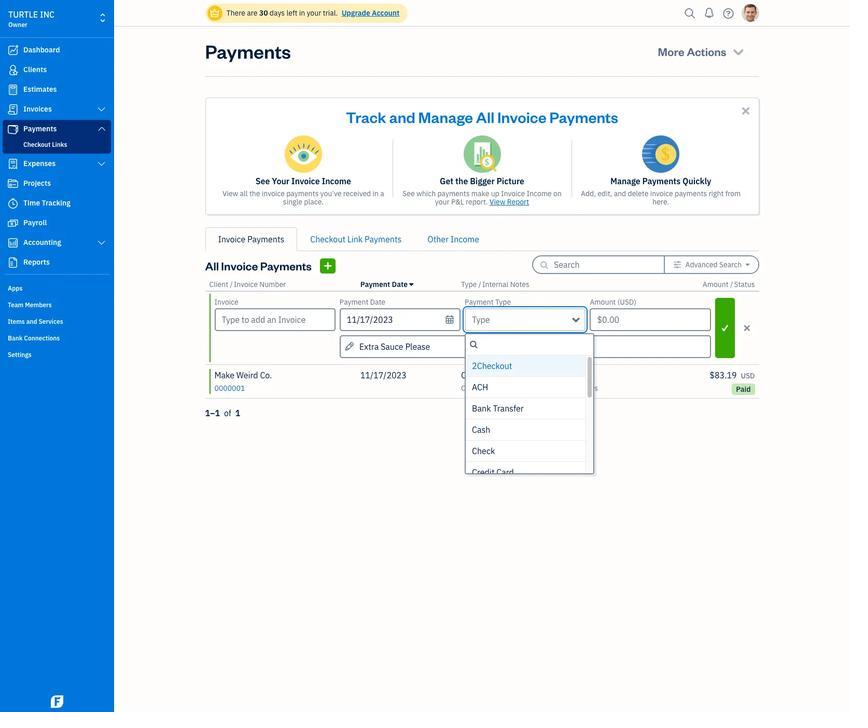 Task type: vqa. For each thing, say whether or not it's contained in the screenshot.
Payment Date button
yes



Task type: locate. For each thing, give the bounding box(es) containing it.
2 vertical spatial chevron large down image
[[97, 239, 106, 247]]

advanced search
[[686, 260, 742, 269]]

0 vertical spatial checkout
[[23, 141, 51, 148]]

0 horizontal spatial invoice
[[262, 189, 285, 198]]

0 horizontal spatial /
[[230, 280, 233, 289]]

notifications image
[[701, 3, 718, 23]]

invoice for payments
[[651, 189, 674, 198]]

type down the payment type
[[472, 315, 490, 325]]

income up you've on the left top of the page
[[322, 176, 351, 186]]

payroll
[[23, 218, 47, 227]]

cash inside cash customer wants to pay in estonian kroons
[[461, 370, 480, 380]]

checkout up add a new payment icon
[[311, 234, 346, 244]]

1 horizontal spatial bank
[[472, 403, 491, 414]]

0 horizontal spatial your
[[307, 8, 321, 18]]

a
[[381, 189, 384, 198]]

in left the a
[[373, 189, 379, 198]]

get
[[440, 176, 454, 186]]

0 vertical spatial bank
[[8, 334, 23, 342]]

cash up customer
[[461, 370, 480, 380]]

the right all
[[250, 189, 260, 198]]

payment down type button
[[465, 297, 494, 307]]

in for cash
[[538, 384, 544, 393]]

1 vertical spatial income
[[527, 189, 552, 198]]

1 horizontal spatial checkout
[[311, 234, 346, 244]]

type for type / internal notes
[[461, 280, 477, 289]]

timer image
[[7, 198, 19, 209]]

estonian
[[545, 384, 574, 393]]

0 horizontal spatial payments
[[287, 189, 319, 198]]

bank connections
[[8, 334, 60, 342]]

0 vertical spatial the
[[456, 176, 468, 186]]

/ right client at the top left of the page
[[230, 280, 233, 289]]

Payment date in MM/DD/YYYY format text field
[[340, 308, 461, 331]]

2 vertical spatial and
[[26, 318, 37, 325]]

1 vertical spatial in
[[373, 189, 379, 198]]

/ for internal
[[479, 280, 482, 289]]

payment date up payment date in mm/dd/yyyy format text box
[[361, 280, 408, 289]]

bank down customer
[[472, 403, 491, 414]]

0000001 link
[[215, 382, 245, 393]]

0 horizontal spatial all
[[205, 258, 219, 273]]

/ right type button
[[479, 280, 482, 289]]

Search search field
[[466, 338, 594, 351]]

weird
[[237, 370, 258, 380]]

0 vertical spatial see
[[256, 176, 270, 186]]

income inside see your invoice income view all the invoice payments you've received in a single place.
[[322, 176, 351, 186]]

payment date down payment date button
[[340, 297, 386, 307]]

notes
[[511, 280, 530, 289]]

0 horizontal spatial bank
[[8, 334, 23, 342]]

invoice inside the see which payments make up invoice income on your p&l report.
[[501, 189, 525, 198]]

chevron large down image for expenses
[[97, 160, 106, 168]]

chevron large down image down checkout links link
[[97, 160, 106, 168]]

type button
[[465, 308, 586, 331]]

chevron large down image inside expenses link
[[97, 160, 106, 168]]

type up the payment type
[[461, 280, 477, 289]]

all invoice payments
[[205, 258, 312, 273]]

1 vertical spatial see
[[403, 189, 415, 198]]

advanced
[[686, 260, 718, 269]]

view inside see your invoice income view all the invoice payments you've received in a single place.
[[223, 189, 238, 198]]

manage payments quickly image
[[643, 135, 680, 173]]

bigger
[[470, 176, 495, 186]]

chevron large down image inside payments link
[[97, 125, 106, 133]]

0 vertical spatial your
[[307, 8, 321, 18]]

manage inside 'manage payments quickly add, edit, and delete invoice payments right from here.'
[[611, 176, 641, 186]]

payments
[[205, 39, 291, 63], [550, 107, 619, 127], [23, 124, 57, 133], [643, 176, 681, 186], [248, 234, 285, 244], [365, 234, 402, 244], [260, 258, 312, 273]]

type button
[[461, 280, 477, 289]]

0 horizontal spatial in
[[299, 8, 305, 18]]

caretdown image
[[746, 261, 750, 269], [410, 280, 414, 289]]

status
[[735, 280, 755, 289]]

connections
[[24, 334, 60, 342]]

2 vertical spatial in
[[538, 384, 544, 393]]

chevron large down image inside accounting link
[[97, 239, 106, 247]]

see left your
[[256, 176, 270, 186]]

cash customer wants to pay in estonian kroons
[[461, 370, 598, 393]]

payments down the quickly
[[675, 189, 707, 198]]

0 horizontal spatial see
[[256, 176, 270, 186]]

invoice down your
[[262, 189, 285, 198]]

payments inside see your invoice income view all the invoice payments you've received in a single place.
[[287, 189, 319, 198]]

time
[[23, 198, 40, 208]]

0 vertical spatial caretdown image
[[746, 261, 750, 269]]

the
[[456, 176, 468, 186], [250, 189, 260, 198]]

all
[[476, 107, 495, 127], [205, 258, 219, 273]]

1 payments from the left
[[287, 189, 319, 198]]

payments inside 'manage payments quickly add, edit, and delete invoice payments right from here.'
[[643, 176, 681, 186]]

and right edit,
[[614, 189, 627, 198]]

amount for amount / status
[[703, 280, 729, 289]]

0 vertical spatial date
[[392, 280, 408, 289]]

caretdown image up payment date in mm/dd/yyyy format text box
[[410, 280, 414, 289]]

inc
[[40, 9, 55, 20]]

0 horizontal spatial date
[[370, 297, 386, 307]]

ach
[[472, 382, 489, 392]]

1 horizontal spatial date
[[392, 280, 408, 289]]

3 chevron large down image from the top
[[97, 239, 106, 247]]

in right the left
[[299, 8, 305, 18]]

2 vertical spatial type
[[472, 315, 490, 325]]

1 vertical spatial bank
[[472, 403, 491, 414]]

estimates link
[[3, 80, 111, 99]]

checkout
[[23, 141, 51, 148], [311, 234, 346, 244]]

2 horizontal spatial income
[[527, 189, 552, 198]]

invoice right the delete
[[651, 189, 674, 198]]

1 vertical spatial cash
[[472, 425, 491, 435]]

1 horizontal spatial manage
[[611, 176, 641, 186]]

payments for add,
[[675, 189, 707, 198]]

list box
[[466, 356, 594, 483]]

1 vertical spatial manage
[[611, 176, 641, 186]]

2 horizontal spatial and
[[614, 189, 627, 198]]

in inside see your invoice income view all the invoice payments you've received in a single place.
[[373, 189, 379, 198]]

1 vertical spatial your
[[435, 197, 450, 207]]

bank inside main element
[[8, 334, 23, 342]]

and right track
[[389, 107, 416, 127]]

freshbooks image
[[49, 695, 65, 708]]

items
[[8, 318, 25, 325]]

1–1 of 1
[[205, 408, 240, 418]]

2 vertical spatial income
[[451, 234, 480, 244]]

1 vertical spatial all
[[205, 258, 219, 273]]

bank inside list box
[[472, 403, 491, 414]]

account
[[372, 8, 400, 18]]

0 vertical spatial all
[[476, 107, 495, 127]]

payments inside 'manage payments quickly add, edit, and delete invoice payments right from here.'
[[675, 189, 707, 198]]

0 horizontal spatial checkout
[[23, 141, 51, 148]]

1 horizontal spatial caretdown image
[[746, 261, 750, 269]]

see inside see your invoice income view all the invoice payments you've received in a single place.
[[256, 176, 270, 186]]

quickly
[[683, 176, 712, 186]]

payments for income
[[287, 189, 319, 198]]

other income
[[428, 234, 480, 244]]

projects
[[23, 179, 51, 188]]

all up get the bigger picture
[[476, 107, 495, 127]]

report image
[[7, 257, 19, 268]]

1 horizontal spatial the
[[456, 176, 468, 186]]

0 vertical spatial amount
[[703, 280, 729, 289]]

client
[[209, 280, 228, 289]]

0 vertical spatial type
[[461, 280, 477, 289]]

1 vertical spatial and
[[614, 189, 627, 198]]

and
[[389, 107, 416, 127], [614, 189, 627, 198], [26, 318, 37, 325]]

amount / status
[[703, 280, 755, 289]]

amount for amount (usd)
[[590, 297, 616, 307]]

from
[[726, 189, 741, 198]]

caretdown image inside "advanced search" dropdown button
[[746, 261, 750, 269]]

check
[[472, 446, 495, 456]]

see
[[256, 176, 270, 186], [403, 189, 415, 198]]

your inside the see which payments make up invoice income on your p&l report.
[[435, 197, 450, 207]]

1 horizontal spatial see
[[403, 189, 415, 198]]

advanced search button
[[665, 256, 758, 273]]

2 payments from the left
[[438, 189, 470, 198]]

items and services
[[8, 318, 63, 325]]

Amount (USD) text field
[[590, 308, 711, 331]]

0 horizontal spatial and
[[26, 318, 37, 325]]

see left which
[[403, 189, 415, 198]]

1 horizontal spatial invoice
[[651, 189, 674, 198]]

bank
[[8, 334, 23, 342], [472, 403, 491, 414]]

1 horizontal spatial amount
[[703, 280, 729, 289]]

invoice inside 'manage payments quickly add, edit, and delete invoice payments right from here.'
[[651, 189, 674, 198]]

income inside the see which payments make up invoice income on your p&l report.
[[527, 189, 552, 198]]

client image
[[7, 65, 19, 75]]

0 horizontal spatial income
[[322, 176, 351, 186]]

payment image
[[7, 124, 19, 134]]

up
[[491, 189, 500, 198]]

1 horizontal spatial /
[[479, 280, 482, 289]]

cash for cash
[[472, 425, 491, 435]]

amount button
[[703, 280, 729, 289]]

1 vertical spatial the
[[250, 189, 260, 198]]

Notes (Optional) text field
[[340, 335, 711, 358]]

invoice image
[[7, 104, 19, 115]]

cash up check
[[472, 425, 491, 435]]

payments down your
[[287, 189, 319, 198]]

your left trial.
[[307, 8, 321, 18]]

your left p&l
[[435, 197, 450, 207]]

invoice inside see your invoice income view all the invoice payments you've received in a single place.
[[262, 189, 285, 198]]

checkout inside main element
[[23, 141, 51, 148]]

caretdown image right search
[[746, 261, 750, 269]]

1 vertical spatial amount
[[590, 297, 616, 307]]

caretdown image inside payment date button
[[410, 280, 414, 289]]

date down payment date button
[[370, 297, 386, 307]]

to
[[516, 384, 523, 393]]

0 horizontal spatial amount
[[590, 297, 616, 307]]

in right pay
[[538, 384, 544, 393]]

amount left (usd)
[[590, 297, 616, 307]]

view left all
[[223, 189, 238, 198]]

1 horizontal spatial income
[[451, 234, 480, 244]]

amount down "advanced search"
[[703, 280, 729, 289]]

/ left the status
[[731, 280, 733, 289]]

amount (usd)
[[590, 297, 637, 307]]

1 horizontal spatial all
[[476, 107, 495, 127]]

1 / from the left
[[230, 280, 233, 289]]

1 vertical spatial checkout
[[311, 234, 346, 244]]

income left the on
[[527, 189, 552, 198]]

in inside cash customer wants to pay in estonian kroons
[[538, 384, 544, 393]]

0 horizontal spatial caretdown image
[[410, 280, 414, 289]]

owner
[[8, 21, 27, 29]]

cash inside list box
[[472, 425, 491, 435]]

1 invoice from the left
[[262, 189, 285, 198]]

1 horizontal spatial payments
[[438, 189, 470, 198]]

2 horizontal spatial in
[[538, 384, 544, 393]]

your
[[307, 8, 321, 18], [435, 197, 450, 207]]

2 chevron large down image from the top
[[97, 160, 106, 168]]

2 / from the left
[[479, 280, 482, 289]]

chevron large down image
[[97, 105, 106, 114]]

make
[[215, 370, 235, 380]]

payments inside main element
[[23, 124, 57, 133]]

in for there
[[299, 8, 305, 18]]

0 vertical spatial manage
[[419, 107, 473, 127]]

see inside the see which payments make up invoice income on your p&l report.
[[403, 189, 415, 198]]

chevrondown image
[[732, 44, 746, 59]]

date
[[392, 280, 408, 289], [370, 297, 386, 307]]

the right get on the top right of the page
[[456, 176, 468, 186]]

chevron large down image down payroll link
[[97, 239, 106, 247]]

payment date
[[361, 280, 408, 289], [340, 297, 386, 307]]

type down internal
[[496, 297, 511, 307]]

$83.19
[[710, 370, 737, 380]]

0 vertical spatial in
[[299, 8, 305, 18]]

picture
[[497, 176, 525, 186]]

income inside 'link'
[[451, 234, 480, 244]]

1–1
[[205, 408, 220, 418]]

1 vertical spatial caretdown image
[[410, 280, 414, 289]]

more actions
[[658, 44, 727, 59]]

date up payment date in mm/dd/yyyy format text box
[[392, 280, 408, 289]]

income right other
[[451, 234, 480, 244]]

add a new payment image
[[323, 259, 333, 272]]

search image
[[682, 5, 699, 21]]

payments down get on the top right of the page
[[438, 189, 470, 198]]

other income link
[[415, 227, 492, 251]]

amount
[[703, 280, 729, 289], [590, 297, 616, 307]]

checkout link payments link
[[298, 227, 415, 251]]

credit
[[472, 467, 495, 477]]

0 vertical spatial and
[[389, 107, 416, 127]]

bank down items
[[8, 334, 23, 342]]

0 vertical spatial income
[[322, 176, 351, 186]]

payment
[[361, 280, 390, 289], [340, 297, 369, 307], [465, 297, 494, 307]]

project image
[[7, 179, 19, 189]]

1 vertical spatial chevron large down image
[[97, 160, 106, 168]]

and right items
[[26, 318, 37, 325]]

1 horizontal spatial in
[[373, 189, 379, 198]]

1 chevron large down image from the top
[[97, 125, 106, 133]]

0 horizontal spatial view
[[223, 189, 238, 198]]

0 vertical spatial cash
[[461, 370, 480, 380]]

2 horizontal spatial /
[[731, 280, 733, 289]]

and for manage
[[389, 107, 416, 127]]

chevron large down image
[[97, 125, 106, 133], [97, 160, 106, 168], [97, 239, 106, 247]]

paid
[[737, 385, 751, 394]]

all up client at the top left of the page
[[205, 258, 219, 273]]

0 vertical spatial chevron large down image
[[97, 125, 106, 133]]

1 horizontal spatial your
[[435, 197, 450, 207]]

view report
[[490, 197, 529, 207]]

type inside dropdown button
[[472, 315, 490, 325]]

1 horizontal spatial and
[[389, 107, 416, 127]]

chevron large down image down chevron large down icon on the left of the page
[[97, 125, 106, 133]]

right
[[709, 189, 724, 198]]

type / internal notes
[[461, 280, 530, 289]]

2 horizontal spatial payments
[[675, 189, 707, 198]]

kroons
[[575, 384, 598, 393]]

checkout up expenses
[[23, 141, 51, 148]]

checkout for checkout links
[[23, 141, 51, 148]]

accounting link
[[3, 234, 111, 252]]

0 horizontal spatial the
[[250, 189, 260, 198]]

3 payments from the left
[[675, 189, 707, 198]]

3 / from the left
[[731, 280, 733, 289]]

checkout link payments
[[311, 234, 402, 244]]

view right make at right top
[[490, 197, 506, 207]]

and inside items and services link
[[26, 318, 37, 325]]

2 invoice from the left
[[651, 189, 674, 198]]

invoice payments link
[[205, 227, 298, 251]]



Task type: describe. For each thing, give the bounding box(es) containing it.
0000001
[[215, 384, 245, 393]]

1 horizontal spatial view
[[490, 197, 506, 207]]

track
[[346, 107, 386, 127]]

chevron large down image for accounting
[[97, 239, 106, 247]]

bank for bank connections
[[8, 334, 23, 342]]

Invoice text field
[[216, 309, 335, 330]]

usd
[[741, 371, 755, 380]]

payment up payment date in mm/dd/yyyy format text box
[[361, 280, 390, 289]]

crown image
[[209, 8, 220, 18]]

delete
[[628, 189, 649, 198]]

members
[[25, 301, 52, 309]]

bank transfer
[[472, 403, 524, 414]]

on
[[554, 189, 562, 198]]

customer
[[461, 384, 493, 393]]

invoice for your
[[262, 189, 285, 198]]

invoice inside see your invoice income view all the invoice payments you've received in a single place.
[[292, 176, 320, 186]]

card
[[497, 467, 514, 477]]

invoices link
[[3, 100, 111, 119]]

more
[[658, 44, 685, 59]]

place.
[[304, 197, 324, 207]]

expense image
[[7, 159, 19, 169]]

money image
[[7, 218, 19, 228]]

team members link
[[3, 297, 111, 312]]

30
[[259, 8, 268, 18]]

payments link
[[3, 120, 111, 139]]

get the bigger picture image
[[464, 135, 501, 173]]

the inside see your invoice income view all the invoice payments you've received in a single place.
[[250, 189, 260, 198]]

days
[[270, 8, 285, 18]]

number
[[260, 280, 286, 289]]

actions
[[687, 44, 727, 59]]

1 vertical spatial date
[[370, 297, 386, 307]]

bank for bank transfer
[[472, 403, 491, 414]]

cash for cash customer wants to pay in estonian kroons
[[461, 370, 480, 380]]

apps link
[[3, 280, 111, 296]]

track and manage all invoice payments
[[346, 107, 619, 127]]

0 horizontal spatial manage
[[419, 107, 473, 127]]

save image
[[717, 322, 734, 334]]

manage payments quickly add, edit, and delete invoice payments right from here.
[[581, 176, 741, 207]]

time tracking link
[[3, 194, 111, 213]]

your
[[272, 176, 290, 186]]

see which payments make up invoice income on your p&l report.
[[403, 189, 562, 207]]

see for which
[[403, 189, 415, 198]]

turtle
[[8, 9, 38, 20]]

payment down payment date button
[[340, 297, 369, 307]]

edit,
[[598, 189, 613, 198]]

time tracking
[[23, 198, 71, 208]]

link
[[348, 234, 363, 244]]

main element
[[0, 0, 140, 712]]

credit card
[[472, 467, 514, 477]]

close image
[[740, 105, 752, 117]]

0 vertical spatial payment date
[[361, 280, 408, 289]]

clients
[[23, 65, 47, 74]]

see your invoice income image
[[285, 135, 322, 173]]

type for type
[[472, 315, 490, 325]]

trial.
[[323, 8, 338, 18]]

Search text field
[[554, 256, 648, 273]]

expenses link
[[3, 155, 111, 173]]

which
[[417, 189, 436, 198]]

team members
[[8, 301, 52, 309]]

transfer
[[493, 403, 524, 414]]

single
[[283, 197, 303, 207]]

payment date button
[[361, 280, 414, 289]]

upgrade account link
[[340, 8, 400, 18]]

add,
[[581, 189, 596, 198]]

left
[[287, 8, 298, 18]]

turtle inc owner
[[8, 9, 55, 29]]

chevron large down image for payments
[[97, 125, 106, 133]]

accounting
[[23, 238, 61, 247]]

1 vertical spatial type
[[496, 297, 511, 307]]

dashboard image
[[7, 45, 19, 56]]

$83.19 usd paid
[[710, 370, 755, 394]]

client / invoice number
[[209, 280, 286, 289]]

co.
[[260, 370, 272, 380]]

report.
[[466, 197, 488, 207]]

received
[[343, 189, 371, 198]]

see your invoice income view all the invoice payments you've received in a single place.
[[223, 176, 384, 207]]

reports link
[[3, 253, 111, 272]]

dashboard link
[[3, 41, 111, 60]]

estimate image
[[7, 85, 19, 95]]

and for services
[[26, 318, 37, 325]]

tracking
[[42, 198, 71, 208]]

payments inside the see which payments make up invoice income on your p&l report.
[[438, 189, 470, 198]]

see for your
[[256, 176, 270, 186]]

list box containing 2checkout
[[466, 356, 594, 483]]

apps
[[8, 284, 23, 292]]

report
[[507, 197, 529, 207]]

/ for invoice
[[230, 280, 233, 289]]

and inside 'manage payments quickly add, edit, and delete invoice payments right from here.'
[[614, 189, 627, 198]]

links
[[52, 141, 67, 148]]

items and services link
[[3, 313, 111, 329]]

more actions button
[[649, 39, 755, 64]]

team
[[8, 301, 23, 309]]

settings image
[[674, 261, 682, 269]]

checkout links link
[[5, 139, 109, 151]]

invoices
[[23, 104, 52, 114]]

payroll link
[[3, 214, 111, 233]]

chart image
[[7, 238, 19, 248]]

payment type
[[465, 297, 511, 307]]

(usd)
[[618, 297, 637, 307]]

go to help image
[[721, 5, 737, 21]]

pay
[[524, 384, 536, 393]]

dashboard
[[23, 45, 60, 54]]

reports
[[23, 257, 50, 267]]

invoice payments
[[218, 234, 285, 244]]

cancel image
[[739, 322, 756, 334]]

projects link
[[3, 174, 111, 193]]

make weird co. 0000001
[[215, 370, 272, 393]]

search
[[720, 260, 742, 269]]

here.
[[653, 197, 670, 207]]

1 vertical spatial payment date
[[340, 297, 386, 307]]

checkout for checkout link payments
[[311, 234, 346, 244]]

2checkout
[[472, 361, 512, 371]]

services
[[39, 318, 63, 325]]

there are 30 days left in your trial. upgrade account
[[227, 8, 400, 18]]

/ for status
[[731, 280, 733, 289]]



